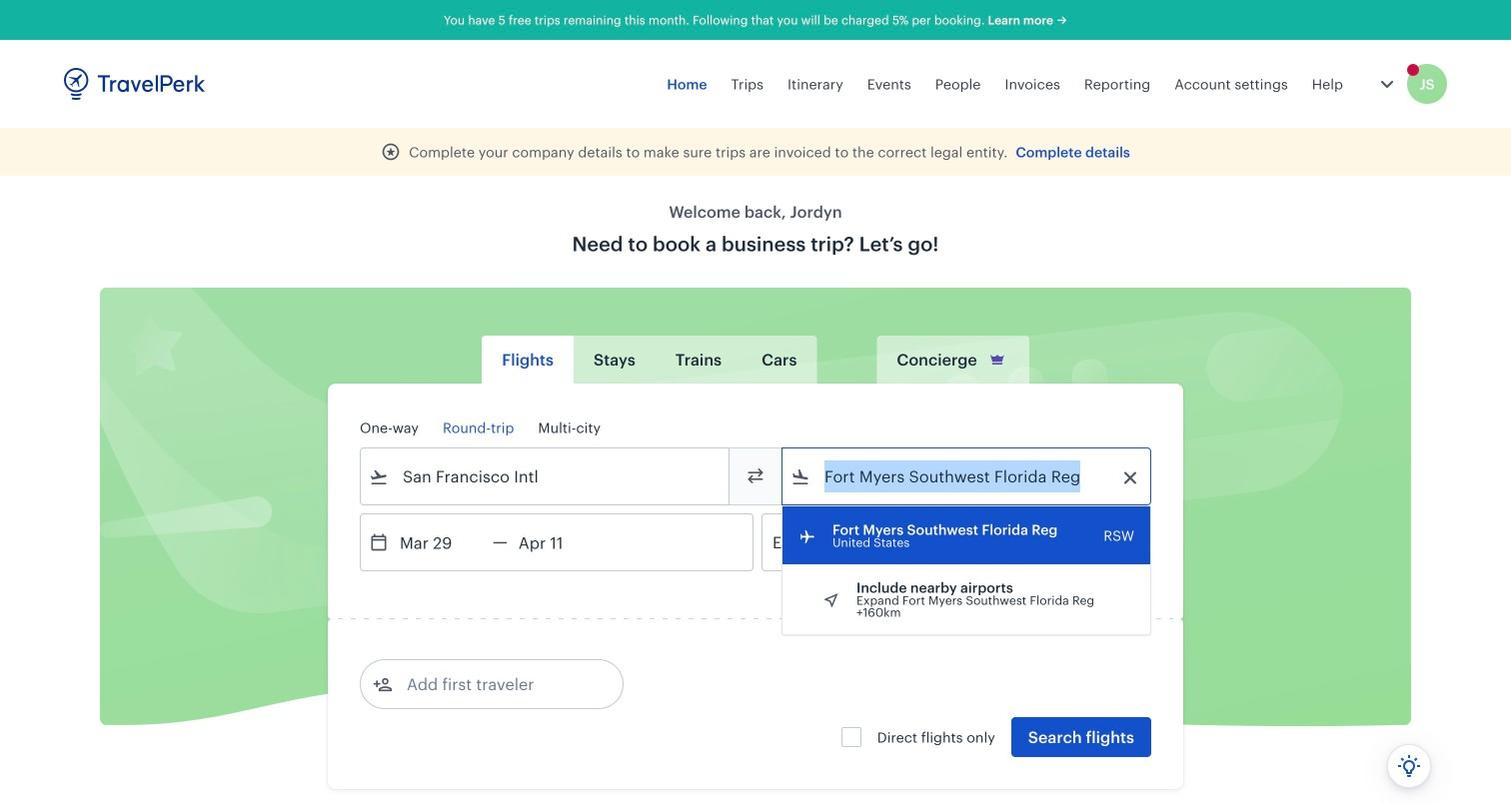 Task type: vqa. For each thing, say whether or not it's contained in the screenshot.
the 'From' search field
yes



Task type: describe. For each thing, give the bounding box(es) containing it.
Depart text field
[[389, 515, 493, 571]]



Task type: locate. For each thing, give the bounding box(es) containing it.
Return text field
[[508, 515, 612, 571]]

To search field
[[811, 461, 1125, 493]]

Add first traveler search field
[[393, 669, 601, 701]]

From search field
[[389, 461, 703, 493]]



